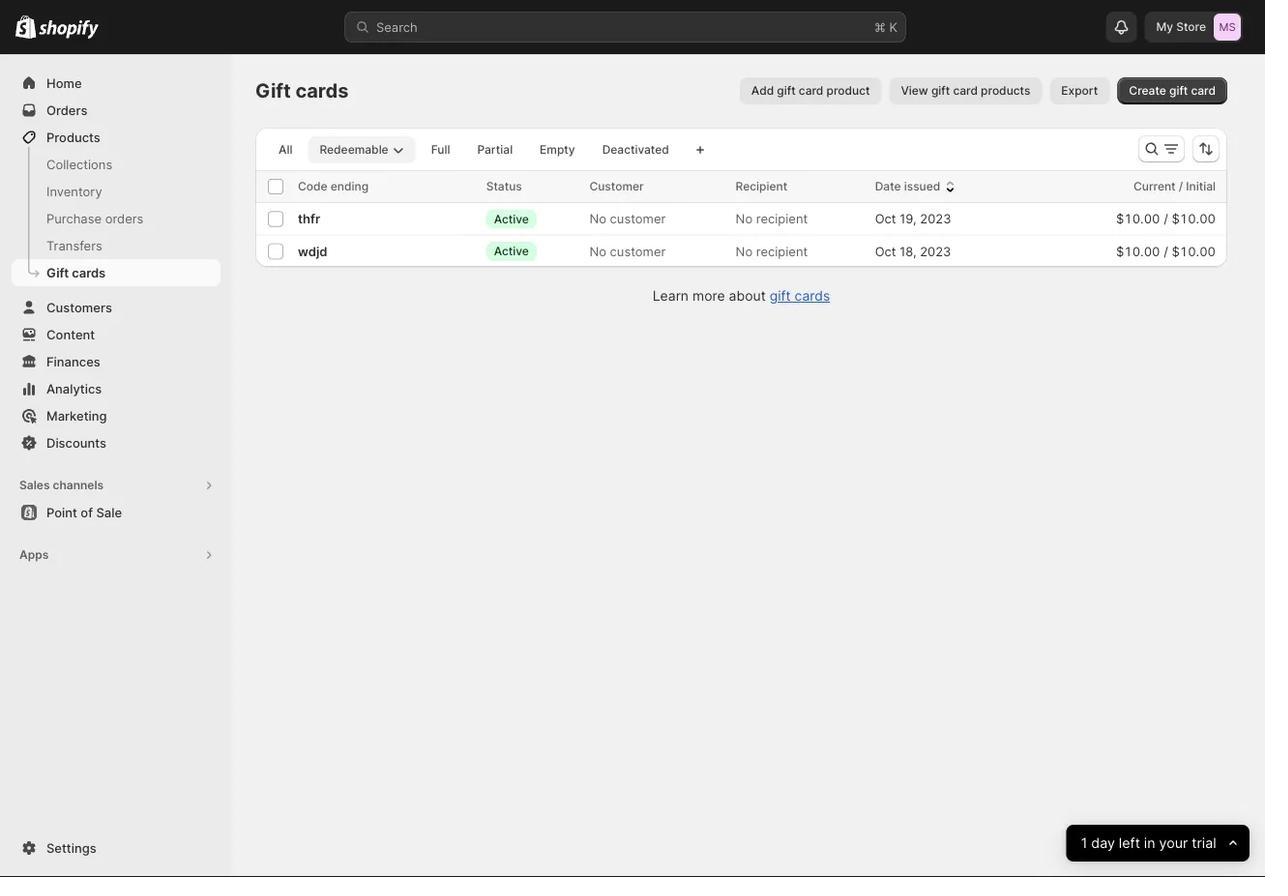 Task type: locate. For each thing, give the bounding box(es) containing it.
1 horizontal spatial cards
[[295, 79, 349, 103]]

finances link
[[12, 348, 221, 375]]

1 oct from the top
[[875, 211, 896, 226]]

0 vertical spatial 2023
[[920, 211, 951, 226]]

active for thfr
[[494, 212, 529, 226]]

0 vertical spatial no recipient
[[736, 211, 808, 226]]

no recipient down "recipient" button at the top
[[736, 211, 808, 226]]

add
[[752, 84, 774, 98]]

products link
[[12, 124, 221, 151]]

1 vertical spatial active
[[494, 244, 529, 258]]

no recipient for oct 18, 2023
[[736, 244, 808, 259]]

customer button
[[590, 177, 663, 196]]

wdjd
[[298, 244, 327, 259]]

deactivated link
[[591, 136, 681, 163]]

home link
[[12, 70, 221, 97]]

gift right 'add'
[[777, 84, 796, 98]]

2 horizontal spatial cards
[[795, 288, 830, 304]]

gift
[[255, 79, 291, 103], [46, 265, 69, 280]]

gift cards down transfers
[[46, 265, 106, 280]]

marketing
[[46, 408, 107, 423]]

no recipient up about at the right of page
[[736, 244, 808, 259]]

settings link
[[12, 835, 221, 862]]

transfers link
[[12, 232, 221, 259]]

product
[[827, 84, 870, 98]]

2 no customer from the top
[[590, 244, 666, 259]]

active
[[494, 212, 529, 226], [494, 244, 529, 258]]

0 vertical spatial no customer
[[590, 211, 666, 226]]

$10.00 / $10.00 for oct 19, 2023
[[1116, 211, 1216, 226]]

recipient up gift cards link on the top right of page
[[756, 244, 808, 259]]

0 vertical spatial customer
[[610, 211, 666, 226]]

0 vertical spatial /
[[1179, 179, 1183, 193]]

point of sale button
[[0, 499, 232, 526]]

current / initial
[[1134, 179, 1216, 193]]

more
[[693, 288, 725, 304]]

gift cards up all
[[255, 79, 349, 103]]

2 vertical spatial /
[[1164, 244, 1168, 259]]

collections link
[[12, 151, 221, 178]]

gift for view
[[932, 84, 950, 98]]

learn
[[653, 288, 689, 304]]

oct 18, 2023
[[875, 244, 951, 259]]

add gift card product
[[752, 84, 870, 98]]

1 vertical spatial recipient
[[756, 244, 808, 259]]

analytics link
[[12, 375, 221, 402]]

deactivated
[[602, 143, 669, 157]]

gift inside view gift card products link
[[932, 84, 950, 98]]

card for products
[[953, 84, 978, 98]]

customer up the learn
[[610, 244, 666, 259]]

1 vertical spatial cards
[[72, 265, 106, 280]]

/ inside button
[[1179, 179, 1183, 193]]

recipient
[[756, 211, 808, 226], [756, 244, 808, 259]]

1 vertical spatial oct
[[875, 244, 896, 259]]

shopify image
[[15, 15, 36, 38]]

2 card from the left
[[953, 84, 978, 98]]

1 vertical spatial $10.00 / $10.00
[[1116, 244, 1216, 259]]

1 vertical spatial gift
[[46, 265, 69, 280]]

18,
[[900, 244, 917, 259]]

1 vertical spatial 2023
[[920, 244, 951, 259]]

all
[[279, 143, 293, 157]]

point
[[46, 505, 77, 520]]

0 horizontal spatial gift cards
[[46, 265, 106, 280]]

card left products
[[953, 84, 978, 98]]

gift inside "add gift card product" link
[[777, 84, 796, 98]]

2 oct from the top
[[875, 244, 896, 259]]

0 vertical spatial recipient
[[756, 211, 808, 226]]

oct left 18,
[[875, 244, 896, 259]]

partial
[[477, 143, 513, 157]]

tab list
[[263, 135, 685, 163]]

gift inside create gift card link
[[1170, 84, 1188, 98]]

oct
[[875, 211, 896, 226], [875, 244, 896, 259]]

cards up redeemable on the left top of page
[[295, 79, 349, 103]]

channels
[[53, 478, 104, 492]]

no customer up the learn
[[590, 244, 666, 259]]

no recipient for oct 19, 2023
[[736, 211, 808, 226]]

2 active from the top
[[494, 244, 529, 258]]

1 vertical spatial gift cards
[[46, 265, 106, 280]]

gift
[[777, 84, 796, 98], [932, 84, 950, 98], [1170, 84, 1188, 98], [770, 288, 791, 304]]

learn more about gift cards
[[653, 288, 830, 304]]

empty
[[540, 143, 575, 157]]

1 horizontal spatial card
[[953, 84, 978, 98]]

card
[[799, 84, 824, 98], [953, 84, 978, 98], [1191, 84, 1216, 98]]

cards right about at the right of page
[[795, 288, 830, 304]]

2 recipient from the top
[[756, 244, 808, 259]]

2 customer from the top
[[610, 244, 666, 259]]

no
[[590, 211, 607, 226], [736, 211, 753, 226], [590, 244, 607, 259], [736, 244, 753, 259]]

2023
[[920, 211, 951, 226], [920, 244, 951, 259]]

1 $10.00 / $10.00 from the top
[[1116, 211, 1216, 226]]

1 no customer from the top
[[590, 211, 666, 226]]

point of sale
[[46, 505, 122, 520]]

0 horizontal spatial gift
[[46, 265, 69, 280]]

gift for create
[[1170, 84, 1188, 98]]

/ for oct 19, 2023
[[1164, 211, 1168, 226]]

2023 for oct 19, 2023
[[920, 211, 951, 226]]

1 customer from the top
[[610, 211, 666, 226]]

2 $10.00 / $10.00 from the top
[[1116, 244, 1216, 259]]

transfers
[[46, 238, 102, 253]]

customer for oct 19, 2023
[[610, 211, 666, 226]]

current / initial button
[[1134, 177, 1235, 196]]

1 day left in your trial
[[1081, 835, 1217, 852]]

0 horizontal spatial cards
[[72, 265, 106, 280]]

gift right view
[[932, 84, 950, 98]]

2 vertical spatial cards
[[795, 288, 830, 304]]

1 recipient from the top
[[756, 211, 808, 226]]

1 horizontal spatial gift cards
[[255, 79, 349, 103]]

gift cards
[[255, 79, 349, 103], [46, 265, 106, 280]]

orders
[[105, 211, 144, 226]]

content link
[[12, 321, 221, 348]]

ending
[[331, 179, 369, 193]]

date
[[875, 179, 901, 193]]

current
[[1134, 179, 1176, 193]]

cards down transfers
[[72, 265, 106, 280]]

create gift card link
[[1118, 77, 1228, 104]]

0 vertical spatial oct
[[875, 211, 896, 226]]

2 horizontal spatial card
[[1191, 84, 1216, 98]]

in
[[1144, 835, 1156, 852]]

1 vertical spatial /
[[1164, 211, 1168, 226]]

2 2023 from the top
[[920, 244, 951, 259]]

date issued button
[[875, 177, 960, 196]]

left
[[1119, 835, 1141, 852]]

gift up all
[[255, 79, 291, 103]]

$10.00 / $10.00
[[1116, 211, 1216, 226], [1116, 244, 1216, 259]]

full
[[431, 143, 450, 157]]

1 active from the top
[[494, 212, 529, 226]]

sales
[[19, 478, 50, 492]]

0 vertical spatial $10.00 / $10.00
[[1116, 211, 1216, 226]]

2 no recipient from the top
[[736, 244, 808, 259]]

2023 right 19,
[[920, 211, 951, 226]]

1 card from the left
[[799, 84, 824, 98]]

oct left 19,
[[875, 211, 896, 226]]

day
[[1092, 835, 1115, 852]]

0 horizontal spatial card
[[799, 84, 824, 98]]

$10.00 / $10.00 for oct 18, 2023
[[1116, 244, 1216, 259]]

home
[[46, 75, 82, 90]]

gift down transfers
[[46, 265, 69, 280]]

finances
[[46, 354, 100, 369]]

1 vertical spatial no recipient
[[736, 244, 808, 259]]

card left product
[[799, 84, 824, 98]]

1 horizontal spatial gift
[[255, 79, 291, 103]]

gift right create
[[1170, 84, 1188, 98]]

1 vertical spatial no customer
[[590, 244, 666, 259]]

recipient down "recipient" button at the top
[[756, 211, 808, 226]]

apps button
[[12, 542, 221, 569]]

collections
[[46, 157, 112, 172]]

oct for oct 18, 2023
[[875, 244, 896, 259]]

purchase orders
[[46, 211, 144, 226]]

0 vertical spatial active
[[494, 212, 529, 226]]

customer down customer button
[[610, 211, 666, 226]]

1 2023 from the top
[[920, 211, 951, 226]]

customer
[[610, 211, 666, 226], [610, 244, 666, 259]]

status
[[486, 179, 522, 193]]

1 no recipient from the top
[[736, 211, 808, 226]]

export button
[[1050, 77, 1110, 104]]

2023 right 18,
[[920, 244, 951, 259]]

$10.00
[[1116, 211, 1160, 226], [1172, 211, 1216, 226], [1116, 244, 1160, 259], [1172, 244, 1216, 259]]

card right create
[[1191, 84, 1216, 98]]

no customer down customer button
[[590, 211, 666, 226]]

1 vertical spatial customer
[[610, 244, 666, 259]]

apps
[[19, 548, 49, 562]]



Task type: describe. For each thing, give the bounding box(es) containing it.
of
[[81, 505, 93, 520]]

export
[[1062, 84, 1098, 98]]

inventory link
[[12, 178, 221, 205]]

active for wdjd
[[494, 244, 529, 258]]

full link
[[420, 136, 462, 163]]

point of sale link
[[12, 499, 221, 526]]

k
[[890, 19, 898, 34]]

recipient button
[[736, 177, 807, 196]]

1
[[1081, 835, 1088, 852]]

no customer for oct 18, 2023
[[590, 244, 666, 259]]

3 card from the left
[[1191, 84, 1216, 98]]

customer for oct 18, 2023
[[610, 244, 666, 259]]

oct 19, 2023
[[875, 211, 951, 226]]

my store image
[[1214, 14, 1241, 41]]

add gift card product link
[[740, 77, 882, 104]]

card for product
[[799, 84, 824, 98]]

0 vertical spatial gift cards
[[255, 79, 349, 103]]

wdjd link
[[298, 244, 327, 259]]

19,
[[900, 211, 917, 226]]

purchase
[[46, 211, 102, 226]]

2023 for oct 18, 2023
[[920, 244, 951, 259]]

gift right about at the right of page
[[770, 288, 791, 304]]

0 vertical spatial cards
[[295, 79, 349, 103]]

code ending button
[[298, 177, 388, 196]]

marketing link
[[12, 402, 221, 430]]

sale
[[96, 505, 122, 520]]

gift cards link
[[770, 288, 830, 304]]

create
[[1129, 84, 1167, 98]]

search
[[376, 19, 418, 34]]

gift inside gift cards link
[[46, 265, 69, 280]]

gift cards inside gift cards link
[[46, 265, 106, 280]]

redeemable button
[[308, 136, 416, 163]]

discounts
[[46, 435, 106, 450]]

1 day left in your trial button
[[1067, 825, 1250, 862]]

analytics
[[46, 381, 102, 396]]

empty link
[[528, 136, 587, 163]]

your
[[1160, 835, 1188, 852]]

gift for add
[[777, 84, 796, 98]]

code
[[298, 179, 328, 193]]

date issued
[[875, 179, 941, 193]]

trial
[[1192, 835, 1217, 852]]

sales channels
[[19, 478, 104, 492]]

redeemable
[[320, 143, 389, 157]]

customers
[[46, 300, 112, 315]]

shopify image
[[39, 20, 99, 39]]

customers link
[[12, 294, 221, 321]]

partial link
[[466, 136, 524, 163]]

recipient
[[736, 179, 788, 193]]

settings
[[46, 841, 96, 856]]

my
[[1157, 20, 1174, 34]]

thfr link
[[298, 211, 320, 226]]

tab list containing all
[[263, 135, 685, 163]]

create gift card
[[1129, 84, 1216, 98]]

products
[[46, 130, 100, 145]]

sales channels button
[[12, 472, 221, 499]]

issued
[[904, 179, 941, 193]]

discounts link
[[12, 430, 221, 457]]

products
[[981, 84, 1031, 98]]

inventory
[[46, 184, 102, 199]]

purchase orders link
[[12, 205, 221, 232]]

view
[[901, 84, 928, 98]]

/ for oct 18, 2023
[[1164, 244, 1168, 259]]

recipient for oct 19, 2023
[[756, 211, 808, 226]]

gift cards link
[[12, 259, 221, 286]]

content
[[46, 327, 95, 342]]

orders link
[[12, 97, 221, 124]]

my store
[[1157, 20, 1206, 34]]

view gift card products link
[[889, 77, 1042, 104]]

customer
[[590, 179, 644, 193]]

recipient for oct 18, 2023
[[756, 244, 808, 259]]

all link
[[267, 136, 304, 163]]

oct for oct 19, 2023
[[875, 211, 896, 226]]

no customer for oct 19, 2023
[[590, 211, 666, 226]]

0 vertical spatial gift
[[255, 79, 291, 103]]

orders
[[46, 103, 88, 118]]

code ending
[[298, 179, 369, 193]]

view gift card products
[[901, 84, 1031, 98]]

thfr
[[298, 211, 320, 226]]



Task type: vqa. For each thing, say whether or not it's contained in the screenshot.
recipient for Oct 18, 2023
yes



